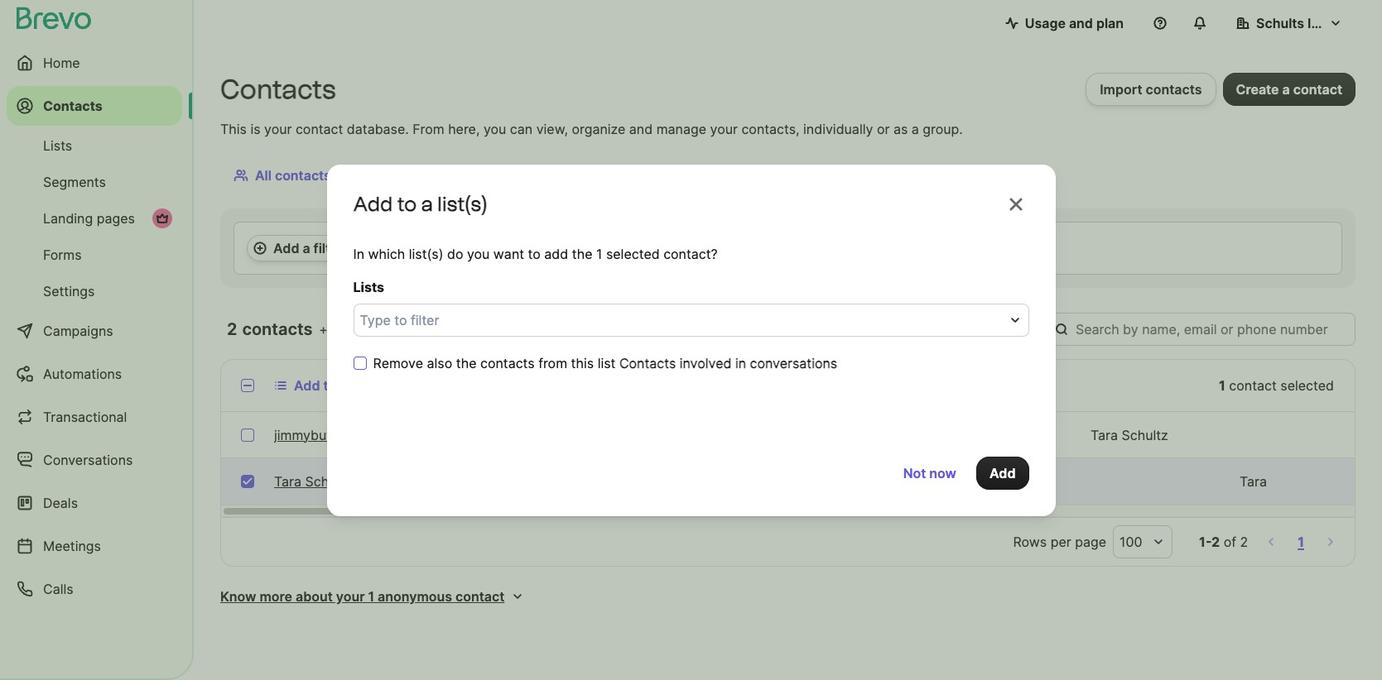 Task type: vqa. For each thing, say whether or not it's contained in the screenshot.
jimmybuffet@gmail.com link
yes



Task type: describe. For each thing, give the bounding box(es) containing it.
group.
[[923, 121, 963, 137]]

is
[[250, 121, 260, 137]]

individually
[[803, 121, 873, 137]]

1-2 of 2
[[1199, 534, 1248, 551]]

remove also the contacts from this list contacts involved in conversations
[[373, 355, 837, 371]]

not now
[[903, 465, 956, 482]]

this
[[571, 355, 594, 371]]

contacts link
[[7, 86, 182, 126]]

landing pages link
[[7, 202, 182, 235]]

deals
[[43, 495, 78, 512]]

0 vertical spatial you
[[483, 121, 506, 137]]

0 vertical spatial lists
[[43, 137, 72, 154]]

create a contact button
[[1223, 73, 1356, 106]]

and inside button
[[1069, 15, 1093, 31]]

1 horizontal spatial tara schultz
[[1091, 427, 1168, 443]]

involved inside button
[[419, 167, 473, 184]]

1 vertical spatial lists
[[353, 279, 384, 295]]

1 horizontal spatial tara
[[1091, 427, 1118, 443]]

1 horizontal spatial conversations
[[750, 355, 837, 371]]

a right as
[[912, 121, 919, 137]]

Search by name, email or phone number search field
[[1048, 313, 1356, 346]]

1 button
[[1294, 531, 1308, 554]]

1 horizontal spatial to
[[397, 192, 417, 216]]

landing
[[43, 210, 93, 227]]

import
[[1100, 81, 1142, 98]]

not
[[903, 465, 926, 482]]

campaigns link
[[7, 311, 182, 351]]

add a filter button
[[247, 235, 350, 262]]

in which list(s) do you want to add the 1 selected contact?
[[353, 246, 718, 262]]

home
[[43, 55, 80, 71]]

filter
[[314, 240, 343, 257]]

contacts for all
[[275, 167, 331, 184]]

add down +
[[294, 378, 320, 394]]

jimmybuffet@gmail.com
[[274, 427, 424, 443]]

contact?
[[663, 246, 718, 262]]

as
[[893, 121, 908, 137]]

contacts down home
[[43, 98, 103, 114]]

settings
[[43, 283, 95, 300]]

automations
[[43, 366, 122, 383]]

1 contact selected
[[1219, 378, 1334, 394]]

1 vertical spatial in
[[735, 355, 746, 371]]

segments link
[[7, 166, 182, 199]]

1 vertical spatial schultz
[[305, 474, 352, 490]]

left___rvooi image
[[156, 212, 169, 225]]

+
[[319, 321, 328, 338]]

home link
[[7, 43, 182, 83]]

meetings
[[43, 538, 101, 555]]

1 horizontal spatial selected
[[1280, 378, 1334, 394]]

100 button
[[1113, 526, 1173, 559]]

this
[[220, 121, 247, 137]]

1 right about
[[368, 589, 374, 605]]

import contacts
[[1100, 81, 1202, 98]]

1 vertical spatial list(s)
[[409, 246, 443, 262]]

which
[[368, 246, 405, 262]]

100
[[1120, 534, 1142, 551]]

add
[[544, 246, 568, 262]]

automations link
[[7, 354, 182, 394]]

from
[[413, 121, 444, 137]]

import contacts button
[[1086, 73, 1216, 106]]

contacts right list
[[619, 355, 676, 371]]

1 horizontal spatial 2
[[1211, 534, 1220, 551]]

1 vertical spatial anonymous
[[378, 589, 452, 605]]

rows
[[1013, 534, 1047, 551]]

0 horizontal spatial your
[[264, 121, 292, 137]]

create a contact
[[1236, 81, 1342, 98]]

list(s) inside button
[[351, 378, 387, 394]]

campaigns
[[43, 323, 113, 340]]

plan
[[1096, 15, 1124, 31]]

remove
[[373, 355, 423, 371]]

inc
[[1308, 15, 1327, 31]]

1-
[[1199, 534, 1211, 551]]

contacts for import
[[1146, 81, 1202, 98]]

per
[[1051, 534, 1071, 551]]

tarashultz49@gmail.com
[[892, 474, 1047, 490]]

forms link
[[7, 238, 182, 272]]

of
[[1224, 534, 1236, 551]]

know more about your 1 anonymous contact
[[220, 589, 505, 605]]

know more about your 1 anonymous contact link
[[220, 587, 524, 607]]

segments
[[43, 174, 106, 190]]

1 anonymous contact link
[[334, 320, 468, 340]]

1 right add
[[596, 246, 602, 262]]

pages
[[97, 210, 135, 227]]

contacts,
[[741, 121, 800, 137]]

settings link
[[7, 275, 182, 308]]

or
[[877, 121, 890, 137]]

not now button
[[890, 457, 970, 490]]

Type to filter field
[[360, 310, 996, 330]]

calls link
[[7, 570, 182, 609]]

list
[[598, 355, 616, 371]]

all contacts button
[[220, 159, 344, 192]]

database.
[[347, 121, 409, 137]]

contacts involved in conversations
[[358, 167, 582, 184]]

1 horizontal spatial your
[[336, 589, 365, 605]]

transactional
[[43, 409, 127, 426]]



Task type: locate. For each thing, give the bounding box(es) containing it.
lists
[[43, 137, 72, 154], [353, 279, 384, 295]]

0 horizontal spatial 2
[[227, 320, 238, 340]]

schults
[[1256, 15, 1304, 31]]

1 horizontal spatial in
[[735, 355, 746, 371]]

0 horizontal spatial schultz
[[305, 474, 352, 490]]

1 horizontal spatial and
[[1069, 15, 1093, 31]]

to inside button
[[323, 378, 336, 394]]

contacts left from
[[480, 355, 535, 371]]

your right is at the left of page
[[264, 121, 292, 137]]

a right create
[[1282, 81, 1290, 98]]

a up jimmybuffet@gmail.com
[[340, 378, 347, 394]]

also
[[427, 355, 452, 371]]

your
[[264, 121, 292, 137], [710, 121, 738, 137], [336, 589, 365, 605]]

now
[[929, 465, 956, 482]]

about
[[296, 589, 333, 605]]

contact
[[1293, 81, 1342, 98], [296, 121, 343, 137], [420, 321, 468, 338], [1229, 378, 1277, 394], [455, 589, 505, 605]]

2 vertical spatial to
[[323, 378, 336, 394]]

know
[[220, 589, 256, 605]]

add button
[[976, 457, 1029, 490]]

rows per page
[[1013, 534, 1106, 551]]

anonymous inside 2 contacts + 1 anonymous contact
[[344, 321, 416, 338]]

page
[[1075, 534, 1106, 551]]

lists down in at the top left of page
[[353, 279, 384, 295]]

contacts up is at the left of page
[[220, 74, 336, 105]]

0 vertical spatial involved
[[419, 167, 473, 184]]

2 vertical spatial list(s)
[[351, 378, 387, 394]]

add
[[353, 192, 393, 216], [273, 240, 299, 257], [294, 378, 320, 394], [990, 465, 1016, 482]]

0 horizontal spatial in
[[476, 167, 488, 184]]

and
[[1069, 15, 1093, 31], [629, 121, 653, 137]]

a down contacts involved in conversations
[[421, 192, 433, 216]]

meetings link
[[7, 527, 182, 566]]

list(s) down contacts involved in conversations
[[437, 192, 487, 216]]

0 vertical spatial in
[[476, 167, 488, 184]]

you left can
[[483, 121, 506, 137]]

add a filter
[[273, 240, 343, 257]]

0 horizontal spatial tara
[[274, 474, 301, 490]]

in down here,
[[476, 167, 488, 184]]

contact inside 2 contacts + 1 anonymous contact
[[420, 321, 468, 338]]

1 vertical spatial involved
[[680, 355, 732, 371]]

the right the also
[[456, 355, 477, 371]]

you right do
[[467, 246, 490, 262]]

deals link
[[7, 484, 182, 523]]

list(s) down remove at bottom left
[[351, 378, 387, 394]]

can
[[510, 121, 533, 137]]

1 horizontal spatial involved
[[680, 355, 732, 371]]

0 horizontal spatial involved
[[419, 167, 473, 184]]

0 vertical spatial conversations
[[491, 167, 582, 184]]

2 horizontal spatial to
[[528, 246, 541, 262]]

landing pages
[[43, 210, 135, 227]]

add left 'filter'
[[273, 240, 299, 257]]

create
[[1236, 81, 1279, 98]]

involved
[[419, 167, 473, 184], [680, 355, 732, 371]]

want
[[493, 246, 524, 262]]

add to a list(s) up jimmybuffet@gmail.com
[[294, 378, 387, 394]]

contacts right import
[[1146, 81, 1202, 98]]

edit column attributes
[[887, 321, 1028, 338]]

contacts
[[1146, 81, 1202, 98], [275, 167, 331, 184], [242, 320, 312, 340], [480, 355, 535, 371]]

a left 'filter'
[[303, 240, 310, 257]]

in
[[353, 246, 364, 262]]

1 horizontal spatial lists
[[353, 279, 384, 295]]

1 vertical spatial and
[[629, 121, 653, 137]]

contacts for 2
[[242, 320, 312, 340]]

add to a list(s)
[[353, 192, 487, 216], [294, 378, 387, 394]]

your right manage on the top of page
[[710, 121, 738, 137]]

to up jimmybuffet@gmail.com
[[323, 378, 336, 394]]

in down the type to filter field
[[735, 355, 746, 371]]

1 vertical spatial tara schultz
[[274, 474, 352, 490]]

jimmybuffet@gmail.com link
[[274, 425, 424, 445]]

contacts down database.
[[358, 167, 416, 184]]

involved down the type to filter field
[[680, 355, 732, 371]]

0 vertical spatial selected
[[606, 246, 660, 262]]

conversations
[[43, 452, 133, 469]]

manage
[[656, 121, 706, 137]]

conversations link
[[7, 441, 182, 480]]

all contacts
[[255, 167, 331, 184]]

1 vertical spatial selected
[[1280, 378, 1334, 394]]

add right now
[[990, 465, 1016, 482]]

1 horizontal spatial the
[[572, 246, 592, 262]]

the right add
[[572, 246, 592, 262]]

contacts left +
[[242, 320, 312, 340]]

add to a list(s) down contacts involved in conversations
[[353, 192, 487, 216]]

tara
[[1091, 427, 1118, 443], [274, 474, 301, 490], [1240, 474, 1267, 490]]

contacts right all
[[275, 167, 331, 184]]

1 down search by name, email or phone number search field
[[1219, 378, 1225, 394]]

add to a list(s) inside button
[[294, 378, 387, 394]]

2 contacts + 1 anonymous contact
[[227, 320, 468, 340]]

1 inside button
[[1298, 534, 1304, 551]]

anonymous
[[344, 321, 416, 338], [378, 589, 452, 605]]

1 vertical spatial to
[[528, 246, 541, 262]]

0 vertical spatial the
[[572, 246, 592, 262]]

conversations inside button
[[491, 167, 582, 184]]

1 right +
[[334, 321, 341, 338]]

2 horizontal spatial tara
[[1240, 474, 1267, 490]]

here,
[[448, 121, 480, 137]]

2 horizontal spatial your
[[710, 121, 738, 137]]

1 horizontal spatial schultz
[[1122, 427, 1168, 443]]

do
[[447, 246, 463, 262]]

list(s)
[[437, 192, 487, 216], [409, 246, 443, 262], [351, 378, 387, 394]]

1
[[596, 246, 602, 262], [334, 321, 341, 338], [1219, 378, 1225, 394], [1298, 534, 1304, 551], [368, 589, 374, 605]]

0 vertical spatial list(s)
[[437, 192, 487, 216]]

1 right of at bottom right
[[1298, 534, 1304, 551]]

lists up segments
[[43, 137, 72, 154]]

in inside contacts involved in conversations button
[[476, 167, 488, 184]]

add to a list(s) button
[[261, 369, 401, 402]]

attributes
[[966, 321, 1028, 338]]

0 horizontal spatial the
[[456, 355, 477, 371]]

1 vertical spatial you
[[467, 246, 490, 262]]

1 vertical spatial add to a list(s)
[[294, 378, 387, 394]]

lists link
[[7, 129, 182, 162]]

column
[[915, 321, 962, 338]]

this is your contact database. from here, you can view, organize and manage your contacts, individually or as a group.
[[220, 121, 963, 137]]

tara schultz
[[1091, 427, 1168, 443], [274, 474, 352, 490]]

0 horizontal spatial lists
[[43, 137, 72, 154]]

0 horizontal spatial tara schultz
[[274, 474, 352, 490]]

to left add
[[528, 246, 541, 262]]

1 vertical spatial the
[[456, 355, 477, 371]]

0 vertical spatial anonymous
[[344, 321, 416, 338]]

0 vertical spatial schultz
[[1122, 427, 1168, 443]]

you
[[483, 121, 506, 137], [467, 246, 490, 262]]

organize
[[572, 121, 625, 137]]

from
[[538, 355, 567, 371]]

contact inside button
[[1293, 81, 1342, 98]]

list(s) left do
[[409, 246, 443, 262]]

more
[[260, 589, 292, 605]]

2 horizontal spatial 2
[[1240, 534, 1248, 551]]

all
[[255, 167, 272, 184]]

0 horizontal spatial to
[[323, 378, 336, 394]]

0 horizontal spatial and
[[629, 121, 653, 137]]

tara schultz link
[[274, 472, 352, 492]]

contacts involved in conversations button
[[344, 159, 615, 192]]

and left manage on the top of page
[[629, 121, 653, 137]]

transactional link
[[7, 397, 182, 437]]

calls
[[43, 581, 73, 598]]

0 horizontal spatial selected
[[606, 246, 660, 262]]

0 vertical spatial and
[[1069, 15, 1093, 31]]

1 vertical spatial conversations
[[750, 355, 837, 371]]

a inside button
[[1282, 81, 1290, 98]]

usage and plan button
[[992, 7, 1137, 40]]

0 vertical spatial to
[[397, 192, 417, 216]]

edit
[[887, 321, 912, 338]]

1 inside 2 contacts + 1 anonymous contact
[[334, 321, 341, 338]]

involved down here,
[[419, 167, 473, 184]]

view,
[[536, 121, 568, 137]]

contacts inside button
[[358, 167, 416, 184]]

forms
[[43, 247, 82, 263]]

2
[[227, 320, 238, 340], [1211, 534, 1220, 551], [1240, 534, 1248, 551]]

your right about
[[336, 589, 365, 605]]

and left plan on the top of the page
[[1069, 15, 1093, 31]]

to up which
[[397, 192, 417, 216]]

contacts
[[220, 74, 336, 105], [43, 98, 103, 114], [358, 167, 416, 184], [619, 355, 676, 371]]

0 vertical spatial add to a list(s)
[[353, 192, 487, 216]]

schults inc button
[[1223, 7, 1356, 40]]

0 vertical spatial tara schultz
[[1091, 427, 1168, 443]]

add up which
[[353, 192, 393, 216]]

0 horizontal spatial conversations
[[491, 167, 582, 184]]

schults inc
[[1256, 15, 1327, 31]]

usage
[[1025, 15, 1066, 31]]



